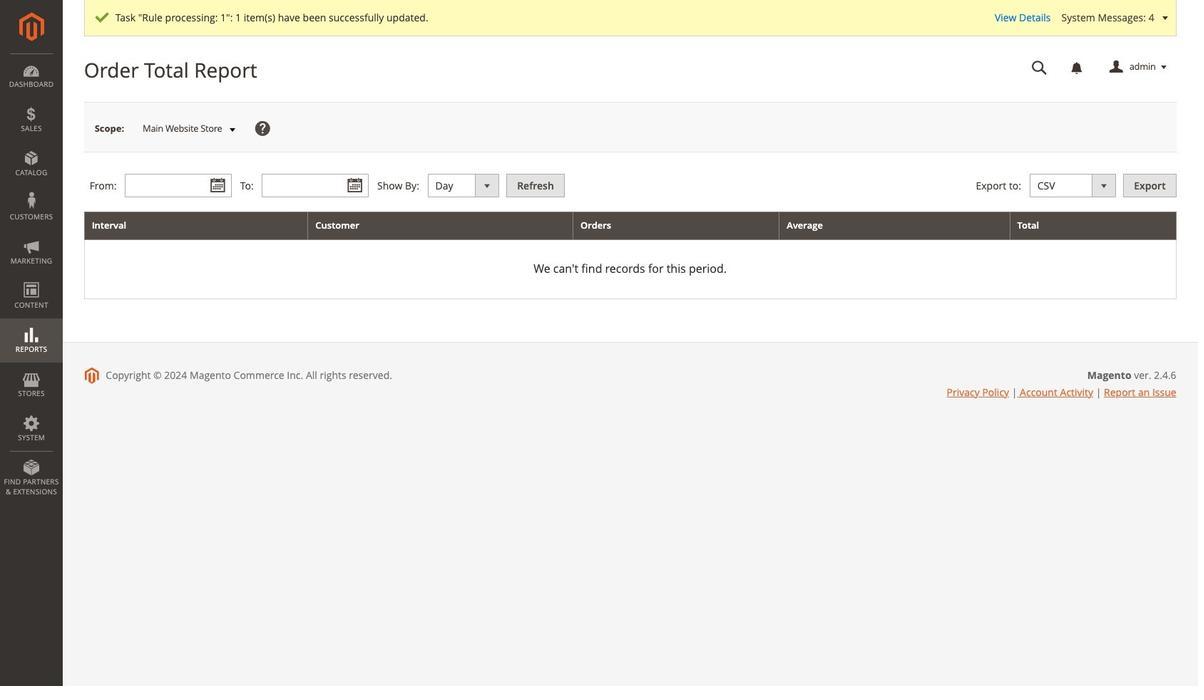 Task type: locate. For each thing, give the bounding box(es) containing it.
None text field
[[1022, 55, 1058, 80], [262, 174, 369, 198], [1022, 55, 1058, 80], [262, 174, 369, 198]]

magento admin panel image
[[19, 12, 44, 41]]

None text field
[[125, 174, 232, 198]]

menu bar
[[0, 53, 63, 504]]



